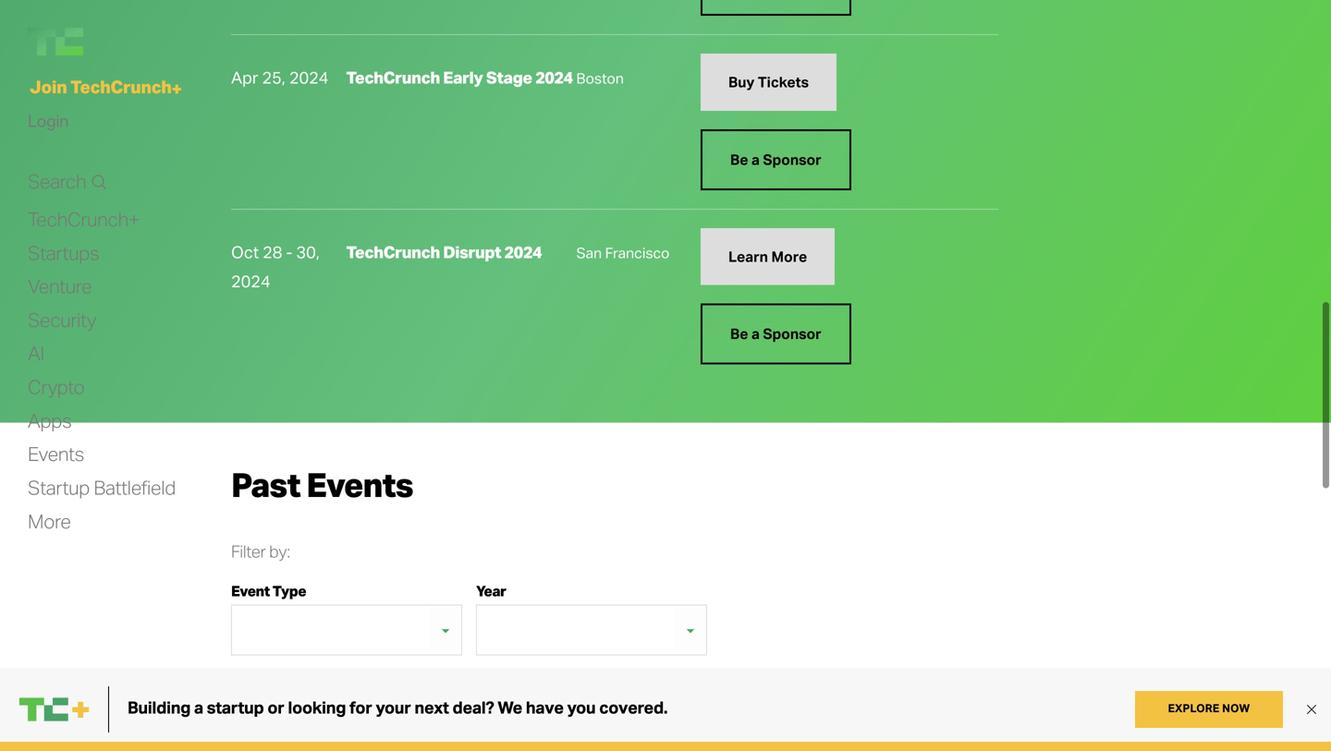 Task type: locate. For each thing, give the bounding box(es) containing it.
techcrunch left disrupt
[[346, 242, 440, 263]]

1 vertical spatial sponsor
[[763, 325, 822, 343]]

san for san francisco, ca
[[615, 705, 640, 723]]

oct
[[231, 242, 259, 263]]

venture
[[28, 274, 92, 298]]

1 vertical spatial a
[[752, 325, 760, 343]]

learn
[[729, 247, 769, 266]]

0 vertical spatial a
[[752, 150, 760, 169]]

1 be from the top
[[731, 150, 749, 169]]

techcrunch for techcrunch disrupt 2024
[[346, 242, 440, 263]]

be
[[731, 150, 749, 169], [731, 325, 749, 343]]

techcrunch left early
[[346, 67, 440, 88]]

disrupt
[[443, 242, 501, 263]]

2024
[[289, 67, 329, 88], [536, 67, 573, 88], [504, 242, 542, 263], [231, 271, 271, 292]]

apps
[[28, 409, 72, 433]]

be for techcrunch disrupt 2024
[[731, 325, 749, 343]]

san for san francisco
[[577, 244, 602, 262]]

crypto
[[28, 375, 85, 399]]

a down learn
[[752, 325, 760, 343]]

be a sponsor down buy tickets link
[[731, 150, 822, 169]]

sponsor
[[763, 150, 822, 169], [763, 325, 822, 343]]

be a sponsor link for techcrunch early stage 2024
[[701, 129, 852, 190]]

more
[[772, 247, 808, 266], [28, 509, 71, 533]]

0 vertical spatial sponsor
[[763, 150, 822, 169]]

a
[[752, 150, 760, 169], [752, 325, 760, 343]]

sponsor for techcrunch disrupt 2024
[[763, 325, 822, 343]]

join techcrunch +
[[30, 75, 182, 99]]

event
[[231, 582, 270, 601]]

techcrunch
[[346, 67, 440, 88], [70, 75, 172, 98], [346, 242, 440, 263]]

techcrunch disrupt 2024
[[346, 242, 542, 263]]

0 vertical spatial francisco
[[605, 244, 670, 262]]

year
[[476, 582, 506, 601]]

1 be a sponsor link from the top
[[701, 129, 852, 190]]

techcrunch for techcrunch early stage 2024 boston
[[346, 67, 440, 88]]

0 vertical spatial be
[[731, 150, 749, 169]]

sponsor down tickets
[[763, 150, 822, 169]]

techcrunch inside join techcrunch +
[[70, 75, 172, 98]]

security link
[[28, 308, 96, 333]]

2024 down oct
[[231, 271, 271, 292]]

1 horizontal spatial francisco
[[605, 244, 670, 262]]

security
[[28, 308, 96, 332]]

2 a from the top
[[752, 325, 760, 343]]

san
[[577, 244, 602, 262], [329, 701, 358, 722], [615, 705, 640, 723]]

0 horizontal spatial francisco
[[361, 701, 437, 722]]

0 vertical spatial more
[[772, 247, 808, 266]]

be down buy
[[731, 150, 749, 169]]

–
[[318, 701, 325, 722]]

1 vertical spatial be a sponsor link
[[701, 304, 852, 365]]

crypto link
[[28, 375, 85, 400]]

be a sponsor
[[731, 150, 822, 169], [731, 325, 822, 343]]

2024 inside oct 28 - 30, 2024
[[231, 271, 271, 292]]

be down learn
[[731, 325, 749, 343]]

0 vertical spatial be a sponsor link
[[701, 129, 852, 190]]

1 a from the top
[[752, 150, 760, 169]]

startup
[[28, 476, 90, 500]]

1 vertical spatial francisco
[[361, 701, 437, 722]]

0 horizontal spatial more
[[28, 509, 71, 533]]

sponsor for techcrunch early stage 2024
[[763, 150, 822, 169]]

type
[[273, 582, 306, 601]]

2 be a sponsor from the top
[[731, 325, 822, 343]]

buy
[[729, 73, 755, 91]]

past
[[231, 464, 300, 506]]

be a sponsor down learn more link
[[731, 325, 822, 343]]

apr 25, 2024
[[231, 67, 329, 88]]

startups link
[[28, 241, 99, 266]]

oct 28 - 30, 2024
[[231, 242, 320, 292]]

francisco
[[605, 244, 670, 262], [361, 701, 437, 722]]

triangle image
[[437, 622, 454, 639]]

1 sponsor from the top
[[763, 150, 822, 169]]

startups
[[28, 241, 99, 265]]

a down buy tickets link
[[752, 150, 760, 169]]

0 horizontal spatial san
[[329, 701, 358, 722]]

ai
[[28, 341, 44, 365]]

triangle image
[[682, 622, 699, 639]]

startup battlefield link
[[28, 476, 176, 501]]

+
[[172, 77, 182, 99]]

1 vertical spatial be
[[731, 325, 749, 343]]

techcrunch+
[[28, 207, 140, 231]]

more right learn
[[772, 247, 808, 266]]

28
[[263, 242, 282, 263]]

sponsor down learn more link
[[763, 325, 822, 343]]

2 horizontal spatial san
[[615, 705, 640, 723]]

francisco,
[[643, 705, 709, 723]]

techcrunch down the techcrunch link
[[70, 75, 172, 98]]

event type
[[231, 582, 306, 601]]

1 horizontal spatial san
[[577, 244, 602, 262]]

2 be a sponsor link from the top
[[701, 304, 852, 365]]

filter by:
[[231, 541, 290, 562]]

1 be a sponsor from the top
[[731, 150, 822, 169]]

2 be from the top
[[731, 325, 749, 343]]

0 vertical spatial be a sponsor
[[731, 150, 822, 169]]

events
[[28, 442, 84, 466], [307, 464, 413, 506]]

1 vertical spatial be a sponsor
[[731, 325, 822, 343]]

apps link
[[28, 409, 72, 434]]

more down startup
[[28, 509, 71, 533]]

2 sponsor from the top
[[763, 325, 822, 343]]

30,
[[296, 242, 320, 263]]

strictlyvc – san francisco
[[234, 701, 437, 722]]

be a sponsor link down buy tickets link
[[701, 129, 852, 190]]

buy tickets
[[729, 73, 809, 91]]

be a sponsor link
[[701, 129, 852, 190], [701, 304, 852, 365]]

login
[[28, 110, 68, 131]]

strictlyvc
[[234, 701, 315, 722]]

2024 right 25,
[[289, 67, 329, 88]]

past events
[[231, 464, 413, 506]]

2024 right stage
[[536, 67, 573, 88]]

strictlyvc – san francisco link
[[234, 701, 437, 723]]

francisco inside strictlyvc – san francisco link
[[361, 701, 437, 722]]

be a sponsor link down learn more link
[[701, 304, 852, 365]]



Task type: describe. For each thing, give the bounding box(es) containing it.
1 horizontal spatial more
[[772, 247, 808, 266]]

events link
[[28, 442, 84, 467]]

2024 right disrupt
[[504, 242, 542, 263]]

learn more link
[[701, 228, 835, 286]]

san francisco, ca
[[615, 705, 731, 723]]

ai link
[[28, 341, 44, 366]]

filter
[[231, 541, 266, 562]]

be a sponsor link for techcrunch disrupt 2024
[[701, 304, 852, 365]]

early
[[443, 67, 483, 88]]

25,
[[262, 67, 286, 88]]

by:
[[269, 541, 290, 562]]

apr
[[231, 67, 258, 88]]

boston
[[577, 69, 624, 87]]

-
[[286, 242, 293, 263]]

stage
[[486, 67, 532, 88]]

techcrunch early stage 2024 boston
[[346, 67, 624, 88]]

more link
[[28, 509, 71, 534]]

search
[[28, 169, 86, 193]]

0 horizontal spatial events
[[28, 442, 84, 466]]

search image
[[91, 173, 106, 191]]

be for techcrunch early stage 2024
[[731, 150, 749, 169]]

san francisco
[[577, 244, 670, 262]]

venture link
[[28, 274, 92, 299]]

battlefield
[[94, 476, 176, 500]]

be a sponsor for techcrunch early stage 2024
[[731, 150, 822, 169]]

1 vertical spatial more
[[28, 509, 71, 533]]

learn more
[[729, 247, 808, 266]]

tickets
[[758, 73, 809, 91]]

techcrunch image
[[28, 28, 83, 55]]

a for techcrunch early stage 2024
[[752, 150, 760, 169]]

join
[[30, 75, 67, 98]]

a for techcrunch disrupt 2024
[[752, 325, 760, 343]]

buy tickets link
[[701, 54, 837, 111]]

1 horizontal spatial events
[[307, 464, 413, 506]]

techcrunch+ link
[[28, 207, 140, 232]]

be a sponsor for techcrunch disrupt 2024
[[731, 325, 822, 343]]

techcrunch link
[[28, 28, 213, 55]]

ca
[[712, 705, 731, 723]]

startup battlefield
[[28, 476, 176, 500]]

login link
[[28, 106, 68, 136]]



Task type: vqa. For each thing, say whether or not it's contained in the screenshot.
in inside NSA director Gen. Paul Nakasone disclosed the practice in a letter to Sen. Ron Wyden, a privacy hawk and senior Democrat on the Senate Intelligence Committee. Wyden
no



